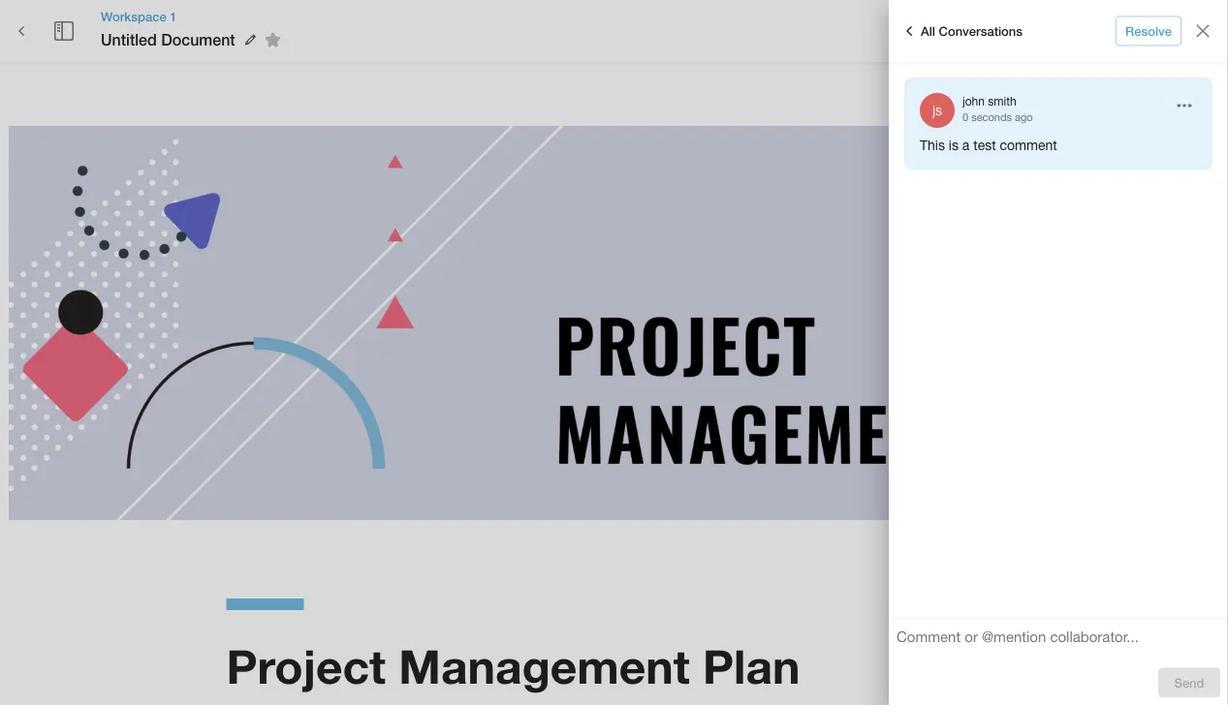 Task type: vqa. For each thing, say whether or not it's contained in the screenshot.
THE MANAGEMENT
yes



Task type: locate. For each thing, give the bounding box(es) containing it.
project management plan
[[226, 639, 800, 694]]

this is a test comment
[[920, 137, 1058, 153]]

resolve button
[[1116, 16, 1182, 46]]

0 horizontal spatial js
[[902, 24, 910, 38]]

1 vertical spatial js
[[933, 102, 943, 118]]

seconds
[[972, 110, 1012, 123]]

ago
[[1015, 110, 1033, 123]]

conversations
[[939, 23, 1023, 38]]

1 horizontal spatial js
[[933, 102, 943, 118]]

resolve
[[1126, 23, 1172, 38]]

more button
[[1143, 16, 1205, 46]]

plan
[[703, 639, 800, 694]]

test
[[974, 137, 996, 153]]

untitled
[[101, 30, 157, 49]]

js left '0'
[[933, 102, 943, 118]]

all conversations
[[921, 23, 1023, 38]]

js
[[902, 24, 910, 38], [933, 102, 943, 118]]

comment
[[1000, 137, 1058, 153]]

more
[[1159, 23, 1189, 38]]

all conversations button
[[893, 16, 1028, 47]]

john smith 0 seconds ago
[[963, 94, 1033, 123]]

0 vertical spatial js
[[902, 24, 910, 38]]

js left all
[[902, 24, 910, 38]]

document
[[161, 30, 235, 49]]

is
[[949, 137, 959, 153]]



Task type: describe. For each thing, give the bounding box(es) containing it.
workspace 1
[[101, 9, 177, 24]]

workspace 1 link
[[101, 8, 288, 25]]

workspace
[[101, 9, 166, 24]]

smith
[[988, 94, 1017, 108]]

1
[[170, 9, 177, 24]]

john
[[963, 94, 985, 108]]

Comment or @mention collaborator... text field
[[897, 628, 1221, 653]]

untitled document
[[101, 30, 235, 49]]

0
[[963, 110, 969, 123]]

a
[[963, 137, 970, 153]]

favorite image
[[262, 28, 285, 51]]

js button
[[887, 13, 924, 49]]

project
[[226, 639, 386, 694]]

all
[[921, 23, 936, 38]]

this
[[920, 137, 945, 153]]

management
[[399, 639, 690, 694]]

js inside button
[[902, 24, 910, 38]]



